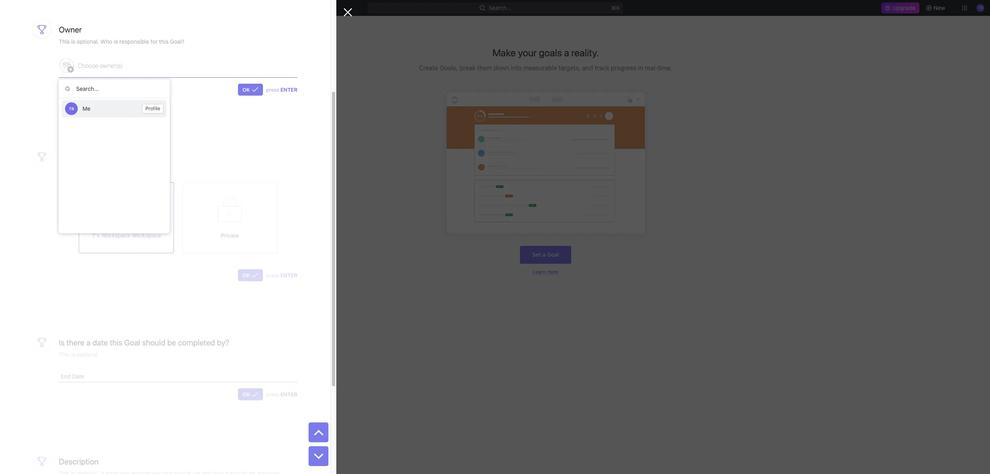 Task type: locate. For each thing, give the bounding box(es) containing it.
2 workspace from the left
[[132, 232, 161, 239]]

1 press enter from the top
[[266, 86, 297, 93]]

1 ok button from the top
[[238, 84, 263, 96]]

a
[[564, 47, 569, 58], [543, 251, 546, 258], [86, 338, 91, 347]]

workspace
[[101, 232, 130, 239], [132, 232, 161, 239]]

2 vertical spatial press enter
[[266, 391, 297, 398]]

ok button for owner
[[238, 84, 263, 96]]

choose owner(s)
[[78, 62, 123, 69]]

measurable
[[523, 64, 557, 71]]

1 vertical spatial ok button
[[238, 269, 263, 281]]

me
[[83, 105, 90, 112]]

a right set
[[543, 251, 546, 258]]

ok button
[[238, 84, 263, 96], [238, 269, 263, 281], [238, 388, 263, 400]]

a up targets,
[[564, 47, 569, 58]]

new
[[934, 4, 945, 11]]

2 vertical spatial ok
[[242, 391, 250, 398]]

break
[[459, 64, 476, 71]]

invite
[[21, 461, 34, 468]]

goals
[[539, 47, 562, 58]]

choose
[[78, 62, 98, 69]]

3 ok from the top
[[242, 391, 250, 398]]

0 vertical spatial a
[[564, 47, 569, 58]]

make
[[493, 47, 516, 58]]

1 horizontal spatial a
[[543, 251, 546, 258]]

3 press enter from the top
[[266, 391, 297, 398]]

goal right set
[[547, 251, 559, 258]]

is
[[59, 338, 65, 347]]

0 vertical spatial goal
[[547, 251, 559, 258]]

ok for is there a date this goal should be completed by?
[[242, 391, 250, 398]]

0 vertical spatial press enter
[[266, 86, 297, 93]]

Search... text field
[[59, 79, 170, 98]]

0 vertical spatial press
[[266, 86, 279, 93]]

2 press from the top
[[266, 272, 279, 278]]

press
[[266, 86, 279, 93], [266, 272, 279, 278], [266, 391, 279, 398]]

2 vertical spatial a
[[86, 338, 91, 347]]

press for is there a date this goal should be completed by?
[[266, 391, 279, 398]]

by?
[[217, 338, 229, 347]]

progress
[[611, 64, 636, 71]]

1 enter from the top
[[280, 86, 297, 93]]

press for owner
[[266, 86, 279, 93]]

1 ok from the top
[[242, 86, 250, 93]]

in
[[638, 64, 643, 71]]

3 enter from the top
[[280, 391, 297, 398]]

real-
[[645, 64, 658, 71]]

completed
[[178, 338, 215, 347]]

ok
[[242, 86, 250, 93], [242, 272, 250, 278], [242, 391, 250, 398]]

goals,
[[440, 64, 458, 71]]

1 vertical spatial enter
[[280, 272, 297, 278]]

tb
[[69, 106, 74, 111]]

1 vertical spatial a
[[543, 251, 546, 258]]

dialog
[[0, 0, 352, 474]]

3 ok button from the top
[[238, 388, 263, 400]]

profile
[[145, 106, 160, 111]]

should
[[142, 338, 165, 347]]

tree
[[3, 165, 98, 272]]

2 ok button from the top
[[238, 269, 263, 281]]

1 vertical spatial goal
[[124, 338, 140, 347]]

reality.
[[571, 47, 599, 58]]

0 horizontal spatial a
[[86, 338, 91, 347]]

press enter for is there a date this goal should be completed by?
[[266, 391, 297, 398]]

0 vertical spatial enter
[[280, 86, 297, 93]]

2 vertical spatial ok button
[[238, 388, 263, 400]]

3 press from the top
[[266, 391, 279, 398]]

2 vertical spatial press
[[266, 391, 279, 398]]

make your goals a reality.
[[493, 47, 599, 58]]

0 horizontal spatial workspace
[[101, 232, 130, 239]]

goal right this
[[124, 338, 140, 347]]

this
[[110, 338, 122, 347]]

2 enter from the top
[[280, 272, 297, 278]]

create
[[419, 64, 438, 71]]

a left "date"
[[86, 338, 91, 347]]

t's
[[92, 232, 100, 239]]

down
[[494, 64, 509, 71]]

1 press from the top
[[266, 86, 279, 93]]

2 horizontal spatial a
[[564, 47, 569, 58]]

into
[[511, 64, 522, 71]]

2 ok from the top
[[242, 272, 250, 278]]

press enter
[[266, 86, 297, 93], [266, 272, 297, 278], [266, 391, 297, 398]]

goal
[[547, 251, 559, 258], [124, 338, 140, 347]]

1 vertical spatial ok
[[242, 272, 250, 278]]

0 vertical spatial ok
[[242, 86, 250, 93]]

and
[[582, 64, 593, 71]]

⌘k
[[611, 4, 620, 11]]

is there a date this goal should be completed by?
[[59, 338, 229, 347]]

sidebar navigation
[[0, 16, 101, 474]]

1 horizontal spatial workspace
[[132, 232, 161, 239]]

1 vertical spatial press enter
[[266, 272, 297, 278]]

learn more
[[533, 269, 558, 275]]

1 vertical spatial press
[[266, 272, 279, 278]]

learn
[[533, 269, 546, 275]]

0 vertical spatial ok button
[[238, 84, 263, 96]]

your
[[518, 47, 537, 58]]

2 vertical spatial enter
[[280, 391, 297, 398]]

enter
[[280, 86, 297, 93], [280, 272, 297, 278], [280, 391, 297, 398]]

dialog containing owner
[[0, 0, 352, 474]]



Task type: vqa. For each thing, say whether or not it's contained in the screenshot.
"Workspace" to the left
yes



Task type: describe. For each thing, give the bounding box(es) containing it.
track
[[595, 64, 609, 71]]

ok for owner
[[242, 86, 250, 93]]

private
[[221, 232, 239, 239]]

ok button for is there a date this goal should be completed by?
[[238, 388, 263, 400]]

tree inside sidebar 'navigation'
[[3, 165, 98, 272]]

t's workspace workspace
[[92, 232, 161, 239]]

2 press enter from the top
[[266, 272, 297, 278]]

time.
[[658, 64, 672, 71]]

be
[[167, 338, 176, 347]]

upgrade
[[893, 4, 915, 11]]

create goals, break them down into measurable targets, and track progress in real-time.
[[419, 64, 672, 71]]

owner
[[59, 25, 82, 34]]

profile button
[[142, 104, 163, 113]]

upgrade link
[[882, 2, 919, 13]]

learn more link
[[533, 269, 558, 275]]

there
[[66, 338, 85, 347]]

enter for owner
[[280, 86, 297, 93]]

0 horizontal spatial goal
[[124, 338, 140, 347]]

more
[[547, 269, 558, 275]]

set a goal
[[532, 251, 559, 258]]

press enter for owner
[[266, 86, 297, 93]]

owner(s)
[[100, 62, 123, 69]]

set
[[532, 251, 541, 258]]

search...
[[489, 4, 511, 11]]

1 workspace from the left
[[101, 232, 130, 239]]

date
[[92, 338, 108, 347]]

targets,
[[559, 64, 581, 71]]

them
[[477, 64, 492, 71]]

1 horizontal spatial goal
[[547, 251, 559, 258]]

new button
[[923, 2, 950, 14]]

description
[[59, 457, 99, 466]]

enter for is there a date this goal should be completed by?
[[280, 391, 297, 398]]



